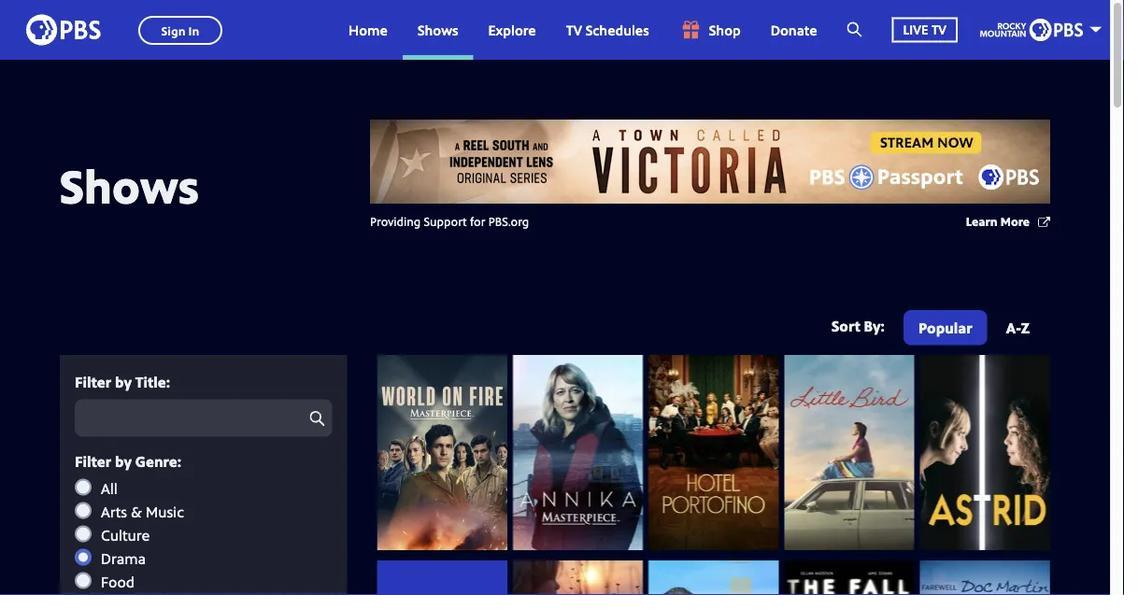 Task type: describe. For each thing, give the bounding box(es) containing it.
z
[[1021, 317, 1030, 337]]

hotel portofino image
[[649, 355, 779, 550]]

by:
[[864, 316, 885, 336]]

&
[[131, 501, 142, 522]]

explore link
[[473, 0, 551, 60]]

tv schedules link
[[551, 0, 664, 60]]

by for title:
[[115, 371, 132, 391]]

donate
[[771, 20, 817, 39]]

filter by title:
[[75, 371, 170, 391]]

shop link
[[664, 0, 756, 60]]

sort by: element
[[900, 310, 1045, 350]]

title:
[[135, 371, 170, 391]]

music
[[146, 501, 184, 522]]

rmpbs image
[[980, 19, 1083, 41]]

filter by genre: element
[[75, 478, 332, 595]]

the fall image
[[784, 561, 914, 595]]

0 horizontal spatial tv
[[566, 20, 582, 39]]

world on fire image
[[377, 355, 507, 550]]

providing support for pbs.org
[[370, 213, 529, 229]]

for
[[470, 213, 485, 229]]

live
[[903, 21, 928, 38]]

1 horizontal spatial shows
[[418, 20, 458, 39]]

search image
[[847, 21, 862, 38]]

learn more link
[[966, 213, 1050, 231]]

providing
[[370, 213, 421, 229]]

advertisement region
[[370, 120, 1050, 204]]

shows link
[[403, 0, 473, 60]]

by for genre:
[[115, 451, 132, 471]]

culture
[[101, 525, 150, 545]]

doc martin image
[[649, 561, 779, 595]]

schedules
[[585, 20, 649, 39]]



Task type: vqa. For each thing, say whether or not it's contained in the screenshot.
rightmost TV
yes



Task type: locate. For each thing, give the bounding box(es) containing it.
explore
[[488, 20, 536, 39]]

food
[[101, 571, 135, 592]]

arts
[[101, 501, 127, 522]]

drama
[[101, 548, 146, 568]]

0 vertical spatial by
[[115, 371, 132, 391]]

filter up all
[[75, 451, 111, 471]]

learn
[[966, 213, 998, 229]]

by
[[115, 371, 132, 391], [115, 451, 132, 471]]

filter by genre: all arts & music culture drama food
[[75, 451, 184, 592]]

tv right live
[[931, 21, 946, 38]]

tv schedules
[[566, 20, 649, 39]]

Filter by Title: text field
[[75, 399, 332, 437]]

1 vertical spatial by
[[115, 451, 132, 471]]

by left title:
[[115, 371, 132, 391]]

home link
[[334, 0, 403, 60]]

sort
[[832, 316, 860, 336]]

2 filter from the top
[[75, 451, 111, 471]]

1 by from the top
[[115, 371, 132, 391]]

a-z
[[1006, 317, 1030, 337]]

filter left title:
[[75, 371, 111, 391]]

filter inside the filter by genre: all arts & music culture drama food
[[75, 451, 111, 471]]

farewell doc martin image
[[920, 561, 1050, 595]]

genre:
[[135, 451, 181, 471]]

live tv link
[[877, 0, 973, 60]]

all
[[101, 478, 118, 498]]

pbs.org
[[488, 213, 529, 229]]

pbs image
[[26, 9, 101, 51]]

0 vertical spatial shows
[[418, 20, 458, 39]]

1 vertical spatial shows
[[60, 153, 199, 217]]

donate link
[[756, 0, 832, 60]]

by up all
[[115, 451, 132, 471]]

1 filter from the top
[[75, 371, 111, 391]]

filter
[[75, 371, 111, 391], [75, 451, 111, 471]]

little bird image
[[784, 355, 914, 550]]

live tv
[[903, 21, 946, 38]]

filter for filter by title:
[[75, 371, 111, 391]]

annika image
[[513, 355, 643, 550]]

0 horizontal spatial shows
[[60, 153, 199, 217]]

2 by from the top
[[115, 451, 132, 471]]

by inside the filter by genre: all arts & music culture drama food
[[115, 451, 132, 471]]

more
[[1000, 213, 1030, 229]]

astrid image
[[920, 355, 1050, 550]]

tv
[[566, 20, 582, 39], [931, 21, 946, 38]]

sort by:
[[832, 316, 885, 336]]

shows
[[418, 20, 458, 39], [60, 153, 199, 217]]

filter for filter by genre: all arts & music culture drama food
[[75, 451, 111, 471]]

popular
[[918, 317, 972, 337]]

a-
[[1006, 317, 1021, 337]]

becoming trauma responsive image
[[513, 561, 643, 595]]

0 vertical spatial filter
[[75, 371, 111, 391]]

tv left schedules
[[566, 20, 582, 39]]

support
[[424, 213, 467, 229]]

1 horizontal spatial tv
[[931, 21, 946, 38]]

shop
[[709, 20, 741, 39]]

learn more
[[966, 213, 1030, 229]]

home
[[349, 20, 388, 39]]

1 vertical spatial filter
[[75, 451, 111, 471]]



